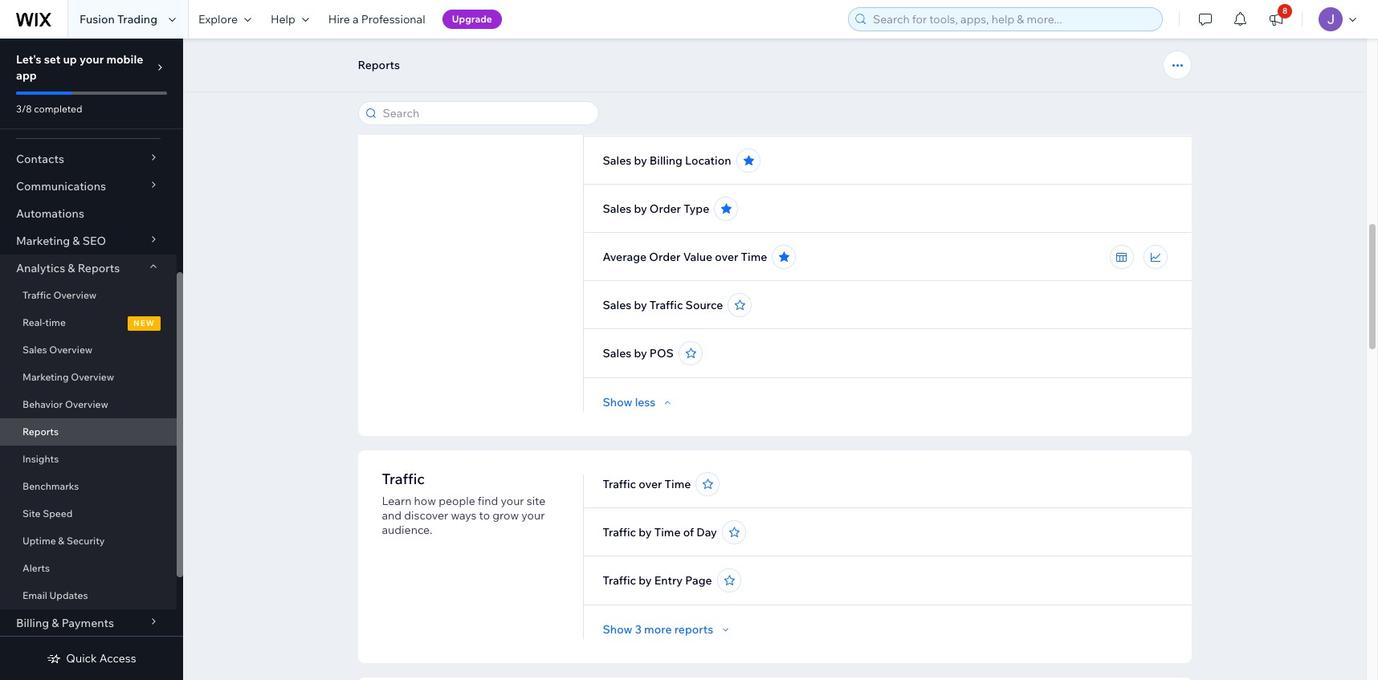 Task type: describe. For each thing, give the bounding box(es) containing it.
by for entry
[[639, 574, 652, 588]]

sales for sales by employee
[[603, 105, 632, 120]]

your left site
[[501, 494, 524, 509]]

Search for tools, apps, help & more... field
[[868, 8, 1158, 31]]

reports for reports button
[[358, 58, 400, 72]]

sales by order type
[[603, 202, 710, 216]]

updates
[[49, 590, 88, 602]]

by for pos
[[634, 346, 647, 361]]

quick
[[66, 652, 97, 666]]

by for order
[[634, 202, 647, 216]]

traffic for traffic overview
[[22, 289, 51, 301]]

hire
[[328, 12, 350, 27]]

show 3 more reports button
[[603, 623, 733, 637]]

set
[[44, 52, 61, 67]]

grow
[[493, 509, 519, 523]]

sidebar element
[[0, 39, 183, 680]]

uptime & security
[[22, 535, 105, 547]]

overview for sales overview
[[49, 344, 93, 356]]

fusion trading
[[80, 12, 157, 27]]

learn
[[382, 494, 412, 509]]

traffic for traffic by time of day
[[603, 525, 636, 540]]

site speed
[[22, 508, 73, 520]]

reports
[[675, 623, 714, 637]]

quick access button
[[47, 652, 136, 666]]

value
[[683, 250, 713, 264]]

audience.
[[382, 523, 432, 537]]

contacts button
[[0, 145, 177, 173]]

and
[[382, 509, 402, 523]]

quick access
[[66, 652, 136, 666]]

average order value over time
[[603, 250, 768, 264]]

1 vertical spatial over
[[639, 477, 662, 492]]

contacts
[[16, 152, 64, 166]]

0 vertical spatial over
[[715, 250, 739, 264]]

uptime
[[22, 535, 56, 547]]

help
[[271, 12, 296, 27]]

8
[[1283, 6, 1288, 16]]

day
[[697, 525, 717, 540]]

uptime & security link
[[0, 528, 177, 555]]

professional
[[361, 12, 426, 27]]

more
[[644, 623, 672, 637]]

discover
[[404, 509, 449, 523]]

behavior overview
[[22, 398, 108, 411]]

show less button
[[603, 395, 675, 410]]

app
[[16, 68, 37, 83]]

1 order from the top
[[650, 202, 681, 216]]

sales for sales overview
[[22, 344, 47, 356]]

time for traffic over time
[[665, 477, 691, 492]]

sales for sales by order type
[[603, 202, 632, 216]]

sales for sales by pos
[[603, 346, 632, 361]]

email updates link
[[0, 582, 177, 610]]

show for show 3 more reports
[[603, 623, 633, 637]]

billing & payments button
[[0, 610, 177, 637]]

completed
[[34, 103, 82, 115]]

seo
[[82, 234, 106, 248]]

people
[[439, 494, 475, 509]]

& for marketing
[[73, 234, 80, 248]]

by for time
[[639, 525, 652, 540]]

sales overview link
[[0, 337, 177, 364]]

insights link
[[0, 446, 177, 473]]

overview for marketing overview
[[71, 371, 114, 383]]

help button
[[261, 0, 319, 39]]

marketing & seo
[[16, 234, 106, 248]]

time for traffic by time of day
[[655, 525, 681, 540]]

let's
[[16, 52, 41, 67]]

2 order from the top
[[649, 250, 681, 264]]

alerts
[[22, 562, 50, 574]]

marketing for marketing & seo
[[16, 234, 70, 248]]

real-
[[22, 317, 45, 329]]

3
[[635, 623, 642, 637]]

& for analytics
[[68, 261, 75, 276]]

let's set up your mobile app
[[16, 52, 143, 83]]

security
[[67, 535, 105, 547]]

hire a professional
[[328, 12, 426, 27]]

mobile
[[106, 52, 143, 67]]

billing & payments
[[16, 616, 114, 631]]

sales for sales by billing location
[[603, 153, 632, 168]]

site speed link
[[0, 501, 177, 528]]

benchmarks
[[22, 480, 79, 492]]

sales overview
[[22, 344, 93, 356]]

alerts link
[[0, 555, 177, 582]]

traffic learn how people find your site and discover ways to grow your audience.
[[382, 470, 546, 537]]

less
[[635, 395, 656, 410]]

Search field
[[378, 102, 593, 125]]

time
[[45, 317, 66, 329]]

your right grow
[[522, 509, 545, 523]]

reports inside popup button
[[78, 261, 120, 276]]

new
[[133, 318, 155, 329]]

traffic overview
[[22, 289, 97, 301]]

a
[[353, 12, 359, 27]]



Task type: vqa. For each thing, say whether or not it's contained in the screenshot.
manage posts 'button'
no



Task type: locate. For each thing, give the bounding box(es) containing it.
explore
[[198, 12, 238, 27]]

analytics
[[16, 261, 65, 276]]

marketing up behavior
[[22, 371, 69, 383]]

traffic
[[22, 289, 51, 301], [650, 298, 683, 313], [382, 470, 425, 488], [603, 477, 636, 492], [603, 525, 636, 540], [603, 574, 636, 588]]

& down email updates
[[52, 616, 59, 631]]

sales left employee
[[603, 105, 632, 120]]

traffic down traffic over time
[[603, 525, 636, 540]]

marketing overview
[[22, 371, 114, 383]]

traffic by time of day
[[603, 525, 717, 540]]

reports up insights
[[22, 426, 59, 438]]

by up sales by pos
[[634, 298, 647, 313]]

access
[[99, 652, 136, 666]]

site
[[527, 494, 546, 509]]

1 vertical spatial marketing
[[22, 371, 69, 383]]

&
[[73, 234, 80, 248], [68, 261, 75, 276], [58, 535, 64, 547], [52, 616, 59, 631]]

reports button
[[350, 53, 408, 77]]

by left employee
[[634, 105, 647, 120]]

overview for behavior overview
[[65, 398, 108, 411]]

traffic by entry page
[[603, 574, 712, 588]]

by for traffic
[[634, 298, 647, 313]]

by left of
[[639, 525, 652, 540]]

2 horizontal spatial reports
[[358, 58, 400, 72]]

order left value
[[649, 250, 681, 264]]

reports link
[[0, 419, 177, 446]]

1 vertical spatial billing
[[16, 616, 49, 631]]

sales down sales by employee
[[603, 153, 632, 168]]

0 horizontal spatial over
[[639, 477, 662, 492]]

ways
[[451, 509, 477, 523]]

automations link
[[0, 200, 177, 227]]

location
[[685, 153, 732, 168]]

fusion
[[80, 12, 115, 27]]

entry
[[655, 574, 683, 588]]

3/8
[[16, 103, 32, 115]]

time left of
[[655, 525, 681, 540]]

sales down the average
[[603, 298, 632, 313]]

show for show less
[[603, 395, 633, 410]]

1 horizontal spatial over
[[715, 250, 739, 264]]

by left the pos
[[634, 346, 647, 361]]

traffic for traffic learn how people find your site and discover ways to grow your audience.
[[382, 470, 425, 488]]

by for billing
[[634, 153, 647, 168]]

show left less
[[603, 395, 633, 410]]

show 3 more reports
[[603, 623, 714, 637]]

time right value
[[741, 250, 768, 264]]

upgrade button
[[442, 10, 502, 29]]

traffic left 'entry' on the left of the page
[[603, 574, 636, 588]]

by up the average
[[634, 202, 647, 216]]

overview down the sales overview link
[[71, 371, 114, 383]]

& down marketing & seo
[[68, 261, 75, 276]]

by left 'entry' on the left of the page
[[639, 574, 652, 588]]

your right 'up'
[[80, 52, 104, 67]]

time
[[741, 250, 768, 264], [665, 477, 691, 492], [655, 525, 681, 540]]

speed
[[43, 508, 73, 520]]

marketing inside dropdown button
[[16, 234, 70, 248]]

show less
[[603, 395, 656, 410]]

to
[[479, 509, 490, 523]]

sales left the pos
[[603, 346, 632, 361]]

site
[[22, 508, 41, 520]]

analytics & reports button
[[0, 255, 177, 282]]

upgrade
[[452, 13, 492, 25]]

reports for reports link
[[22, 426, 59, 438]]

& for billing
[[52, 616, 59, 631]]

of
[[683, 525, 694, 540]]

traffic down "analytics"
[[22, 289, 51, 301]]

marketing overview link
[[0, 364, 177, 391]]

overview for traffic overview
[[53, 289, 97, 301]]

0 vertical spatial show
[[603, 395, 633, 410]]

& right uptime
[[58, 535, 64, 547]]

hire a professional link
[[319, 0, 435, 39]]

order left the type on the top of page
[[650, 202, 681, 216]]

overview down analytics & reports
[[53, 289, 97, 301]]

email updates
[[22, 590, 88, 602]]

sales up the average
[[603, 202, 632, 216]]

overview
[[53, 289, 97, 301], [49, 344, 93, 356], [71, 371, 114, 383], [65, 398, 108, 411]]

sales by employee
[[603, 105, 702, 120]]

1 vertical spatial reports
[[78, 261, 120, 276]]

1 show from the top
[[603, 395, 633, 410]]

communications button
[[0, 173, 177, 200]]

up
[[63, 52, 77, 67]]

traffic for traffic by entry page
[[603, 574, 636, 588]]

1 vertical spatial show
[[603, 623, 633, 637]]

billing down email
[[16, 616, 49, 631]]

by
[[634, 105, 647, 120], [634, 153, 647, 168], [634, 202, 647, 216], [634, 298, 647, 313], [634, 346, 647, 361], [639, 525, 652, 540], [639, 574, 652, 588]]

traffic for traffic over time
[[603, 477, 636, 492]]

traffic left source
[[650, 298, 683, 313]]

your
[[80, 52, 104, 67], [501, 494, 524, 509], [522, 509, 545, 523]]

0 horizontal spatial billing
[[16, 616, 49, 631]]

sales by traffic source
[[603, 298, 723, 313]]

sales by pos
[[603, 346, 674, 361]]

insights
[[22, 453, 59, 465]]

by for employee
[[634, 105, 647, 120]]

0 vertical spatial marketing
[[16, 234, 70, 248]]

0 vertical spatial reports
[[358, 58, 400, 72]]

by down sales by employee
[[634, 153, 647, 168]]

2 vertical spatial reports
[[22, 426, 59, 438]]

1 horizontal spatial billing
[[650, 153, 683, 168]]

sales inside sidebar element
[[22, 344, 47, 356]]

1 vertical spatial time
[[665, 477, 691, 492]]

billing
[[650, 153, 683, 168], [16, 616, 49, 631]]

automations
[[16, 206, 84, 221]]

overview inside 'link'
[[71, 371, 114, 383]]

behavior
[[22, 398, 63, 411]]

real-time
[[22, 317, 66, 329]]

time up of
[[665, 477, 691, 492]]

show left 3
[[603, 623, 633, 637]]

traffic inside sidebar element
[[22, 289, 51, 301]]

type
[[684, 202, 710, 216]]

2 show from the top
[[603, 623, 633, 637]]

0 vertical spatial billing
[[650, 153, 683, 168]]

trading
[[117, 12, 157, 27]]

analytics & reports
[[16, 261, 120, 276]]

over right value
[[715, 250, 739, 264]]

overview down marketing overview 'link'
[[65, 398, 108, 411]]

0 vertical spatial time
[[741, 250, 768, 264]]

sales down real-
[[22, 344, 47, 356]]

traffic up traffic by time of day
[[603, 477, 636, 492]]

& left the seo
[[73, 234, 80, 248]]

2 vertical spatial time
[[655, 525, 681, 540]]

marketing for marketing overview
[[22, 371, 69, 383]]

your inside let's set up your mobile app
[[80, 52, 104, 67]]

over up traffic by time of day
[[639, 477, 662, 492]]

billing inside dropdown button
[[16, 616, 49, 631]]

billing left location
[[650, 153, 683, 168]]

0 horizontal spatial reports
[[22, 426, 59, 438]]

reports down hire a professional link
[[358, 58, 400, 72]]

traffic up "learn"
[[382, 470, 425, 488]]

benchmarks link
[[0, 473, 177, 501]]

1 horizontal spatial reports
[[78, 261, 120, 276]]

0 vertical spatial order
[[650, 202, 681, 216]]

& inside popup button
[[68, 261, 75, 276]]

page
[[686, 574, 712, 588]]

marketing inside 'link'
[[22, 371, 69, 383]]

overview up marketing overview
[[49, 344, 93, 356]]

email
[[22, 590, 47, 602]]

& inside dropdown button
[[73, 234, 80, 248]]

marketing
[[16, 234, 70, 248], [22, 371, 69, 383]]

& for uptime
[[58, 535, 64, 547]]

1 vertical spatial order
[[649, 250, 681, 264]]

pos
[[650, 346, 674, 361]]

3/8 completed
[[16, 103, 82, 115]]

sales by billing location
[[603, 153, 732, 168]]

how
[[414, 494, 436, 509]]

reports inside button
[[358, 58, 400, 72]]

& inside dropdown button
[[52, 616, 59, 631]]

find
[[478, 494, 498, 509]]

employee
[[650, 105, 702, 120]]

payments
[[62, 616, 114, 631]]

behavior overview link
[[0, 391, 177, 419]]

traffic over time
[[603, 477, 691, 492]]

reports down the seo
[[78, 261, 120, 276]]

sales for sales by traffic source
[[603, 298, 632, 313]]

over
[[715, 250, 739, 264], [639, 477, 662, 492]]

traffic inside traffic learn how people find your site and discover ways to grow your audience.
[[382, 470, 425, 488]]

marketing up "analytics"
[[16, 234, 70, 248]]

sales
[[603, 105, 632, 120], [603, 153, 632, 168], [603, 202, 632, 216], [603, 298, 632, 313], [22, 344, 47, 356], [603, 346, 632, 361]]



